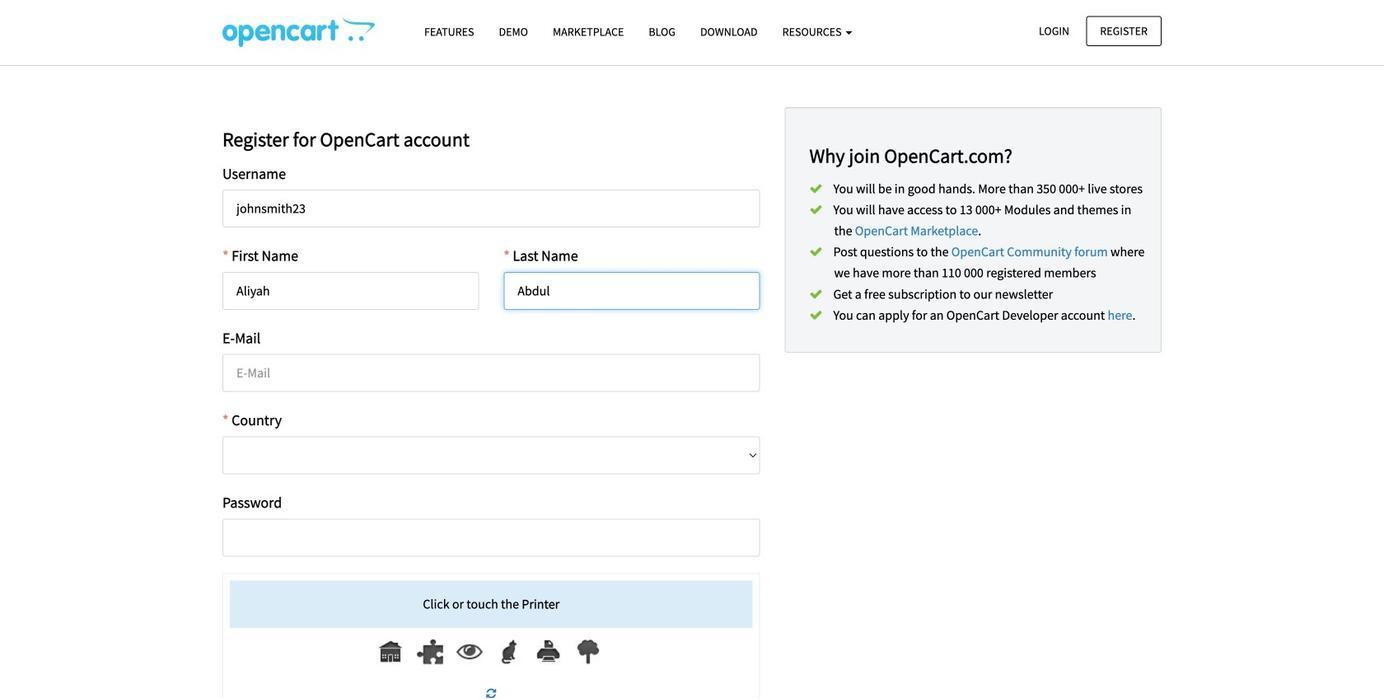 Task type: describe. For each thing, give the bounding box(es) containing it.
opencart - account register image
[[223, 17, 375, 47]]

refresh image
[[487, 688, 496, 698]]

Last Name text field
[[504, 272, 760, 310]]



Task type: vqa. For each thing, say whether or not it's contained in the screenshot.
Features Link
no



Task type: locate. For each thing, give the bounding box(es) containing it.
Username text field
[[223, 190, 760, 228]]

E-Mail text field
[[223, 354, 760, 392]]

None password field
[[223, 519, 760, 557]]

First Name text field
[[223, 272, 479, 310]]



